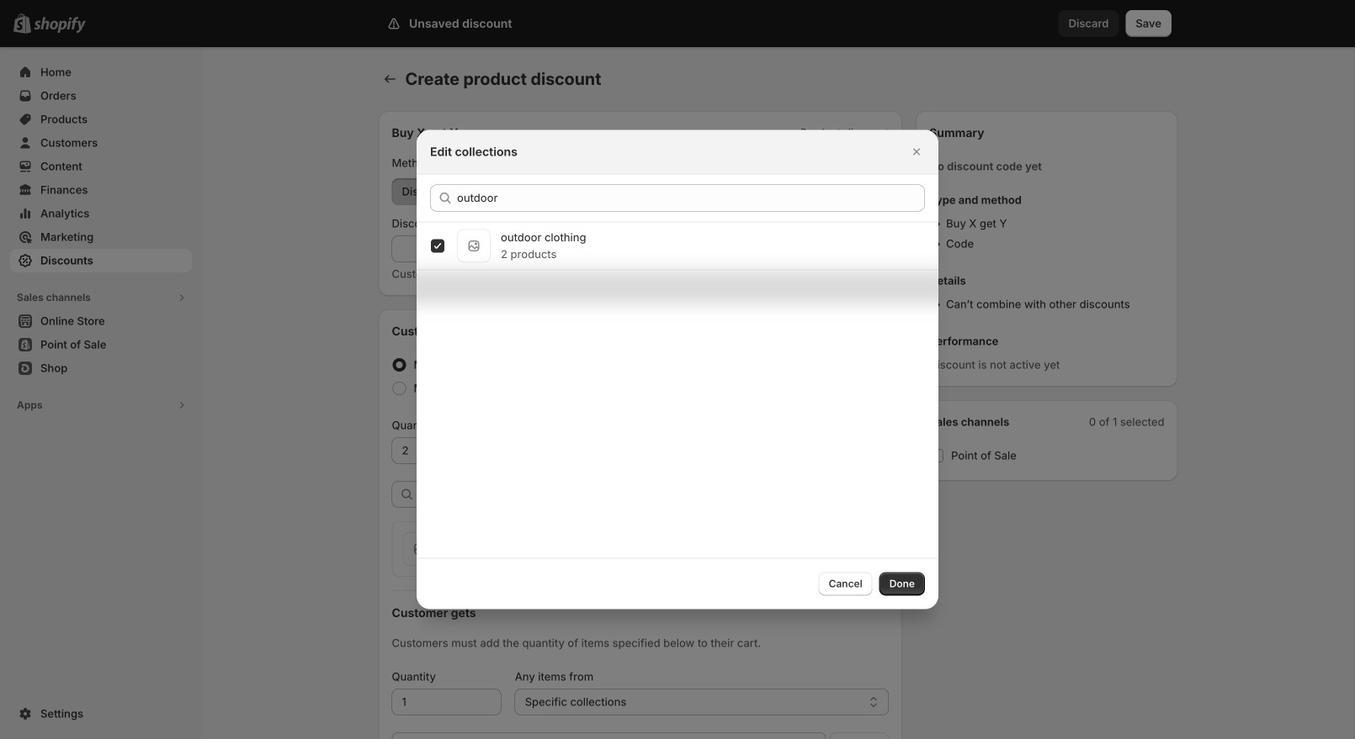 Task type: vqa. For each thing, say whether or not it's contained in the screenshot.
"of"
no



Task type: locate. For each thing, give the bounding box(es) containing it.
dialog
[[0, 130, 1355, 610]]

shopify image
[[34, 17, 86, 33]]

Search collections text field
[[457, 185, 925, 212]]



